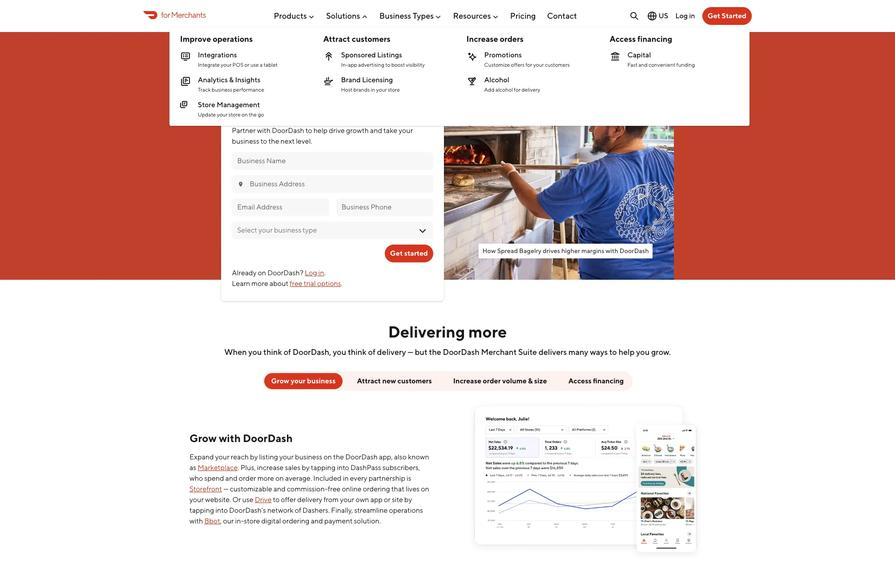 Task type: describe. For each thing, give the bounding box(es) containing it.
delivering
[[388, 322, 465, 341]]

1 vertical spatial delivery
[[377, 347, 406, 357]]

your inside "promotions customize offers for your customers"
[[533, 61, 544, 68]]

sponsored
[[341, 51, 376, 59]]

more inside already on doordash? log in . learn more about free trial options .
[[251, 279, 268, 288]]

1 vertical spatial .
[[341, 279, 343, 288]]

your inside integrations integrate your pos or use a tablet
[[221, 61, 231, 68]]

level.
[[296, 137, 312, 145]]

customize
[[484, 61, 510, 68]]

get started
[[390, 249, 428, 257]]

on inside . plus, increase sales by tapping into dashpass subscribers, who spend and order more on average. included in every partnership is storefront
[[275, 474, 284, 483]]

how
[[482, 247, 496, 254]]

included
[[313, 474, 342, 483]]

for inside alcohol add alcohol for delivery
[[514, 86, 521, 93]]

alcohol
[[484, 76, 509, 84]]

partner
[[232, 126, 256, 135]]

into inside 'to offer delivery from your own app or site by tapping into doordash's network of dashers. finally, streamline operations with'
[[215, 506, 228, 515]]

in-
[[235, 517, 244, 525]]

your up marketplace
[[215, 453, 229, 461]]

capital
[[627, 51, 651, 59]]

grow for grow your business
[[271, 377, 289, 385]]

options
[[317, 279, 341, 288]]

spread bagelry image
[[405, 39, 674, 280]]

arrow double up image
[[323, 51, 334, 62]]

expand
[[190, 453, 214, 461]]

your inside the brand licensing host brands in your store
[[376, 86, 387, 93]]

finally,
[[331, 506, 353, 515]]

products link
[[274, 7, 315, 24]]

on inside the "store management update your store on the go"
[[242, 111, 248, 118]]

improve
[[180, 34, 211, 44]]

promo line image
[[466, 51, 477, 62]]

1 horizontal spatial log
[[675, 11, 688, 20]]

app inside sponsored listings in-app advertising to boost visibility
[[348, 61, 357, 68]]

next
[[281, 137, 295, 145]]

merchant
[[481, 347, 517, 357]]

days
[[364, 108, 385, 120]]

2 think from the left
[[348, 347, 366, 357]]

storefront
[[190, 485, 222, 493]]

and down dashers.
[[311, 517, 323, 525]]

brand
[[341, 76, 361, 84]]

increase for increase orders
[[466, 34, 498, 44]]

already on doordash? log in . learn more about free trial options .
[[232, 269, 343, 288]]

2 horizontal spatial of
[[368, 347, 375, 357]]

spread
[[497, 247, 518, 254]]

to inside sponsored listings in-app advertising to boost visibility
[[385, 61, 390, 68]]

1 vertical spatial log in link
[[305, 269, 324, 277]]

tapping inside . plus, increase sales by tapping into dashpass subscribers, who spend and order more on average. included in every partnership is storefront
[[311, 464, 336, 472]]

subscribers,
[[382, 464, 420, 472]]

get for get started
[[708, 12, 720, 20]]

1 horizontal spatial financing
[[637, 34, 672, 44]]

sponsored listings in-app advertising to boost visibility
[[341, 51, 425, 68]]

contact
[[547, 11, 577, 20]]

0 vertical spatial .
[[324, 269, 326, 277]]

use inside — customizable and commission-free online ordering that lives on your website. or use
[[242, 496, 253, 504]]

location pin image
[[237, 180, 244, 188]]

get started button
[[385, 245, 433, 262]]

host
[[341, 86, 352, 93]]

when
[[224, 347, 247, 357]]

the inside expand your reach by listing your business on the doordash app, also known as
[[333, 453, 344, 461]]

take
[[383, 126, 397, 135]]

update
[[198, 111, 216, 118]]

analytics
[[198, 76, 228, 84]]

ordering for that
[[363, 485, 390, 493]]

your inside partner with doordash to help drive growth and take your business to the next level.
[[399, 126, 413, 135]]

customers inside "promotions customize offers for your customers"
[[545, 61, 570, 68]]

— customizable and commission-free online ordering that lives on your website. or use
[[190, 485, 429, 504]]

or inside 'to offer delivery from your own app or site by tapping into doordash's network of dashers. finally, streamline operations with'
[[384, 496, 391, 504]]

1 you from the left
[[248, 347, 262, 357]]

doordash?
[[267, 269, 303, 277]]

to up level.
[[306, 126, 312, 135]]

track
[[198, 86, 211, 93]]

is
[[407, 474, 411, 483]]

increase
[[257, 464, 284, 472]]

in inside the brand licensing host brands in your store
[[371, 86, 375, 93]]

for merchants
[[161, 10, 206, 20]]

business types
[[379, 11, 434, 20]]

attract for attract customers
[[323, 34, 350, 44]]

drive link
[[255, 496, 272, 504]]

known
[[408, 453, 429, 461]]

to offer delivery from your own app or site by tapping into doordash's network of dashers. finally, streamline operations with
[[190, 496, 423, 525]]

increase for increase order volume & size
[[453, 377, 481, 385]]

who
[[190, 474, 203, 483]]

alcohol
[[495, 86, 513, 93]]

doordash inside partner with doordash to help drive growth and take your business to the next level.
[[272, 126, 304, 135]]

lives
[[406, 485, 420, 493]]

streamline
[[354, 506, 388, 515]]

customers inside button
[[398, 377, 432, 385]]

brand licensing host brands in your store
[[341, 76, 400, 93]]

a
[[260, 61, 263, 68]]

in-
[[341, 61, 348, 68]]

free inside already on doordash? log in . learn more about free trial options .
[[290, 279, 302, 288]]

on inside — customizable and commission-free online ordering that lives on your website. or use
[[421, 485, 429, 493]]

boost
[[391, 61, 405, 68]]

bbot
[[204, 517, 220, 525]]

types
[[413, 11, 434, 20]]

app inside 'to offer delivery from your own app or site by tapping into doordash's network of dashers. finally, streamline operations with'
[[370, 496, 383, 504]]

capital fast and convenient funding
[[627, 51, 695, 68]]

Business Address text field
[[250, 179, 428, 189]]

but
[[415, 347, 427, 357]]

. plus, increase sales by tapping into dashpass subscribers, who spend and order more on average. included in every partnership is storefront
[[190, 464, 420, 493]]

chevron right tab panel
[[175, 398, 720, 560]]

solutions
[[326, 11, 360, 20]]

& inside increase order volume & size button
[[528, 377, 533, 385]]

website.
[[205, 496, 231, 504]]

free inside — customizable and commission-free online ordering that lives on your website. or use
[[328, 485, 341, 493]]

average.
[[285, 474, 312, 483]]

order inside . plus, increase sales by tapping into dashpass subscribers, who spend and order more on average. included in every partnership is storefront
[[239, 474, 256, 483]]

grow with doordash tab list
[[175, 371, 720, 560]]

dashers.
[[303, 506, 330, 515]]

access inside access financing button
[[568, 377, 592, 385]]

solutions link
[[326, 7, 368, 24]]

attract new customers button
[[350, 373, 439, 389]]

offers
[[511, 61, 525, 68]]

grow for grow with doordash
[[190, 432, 217, 444]]

promotions
[[484, 51, 522, 59]]

and inside . plus, increase sales by tapping into dashpass subscribers, who spend and order more on average. included in every partnership is storefront
[[225, 474, 237, 483]]

more inside 'unlock more profits with doordash'
[[284, 40, 327, 61]]

pos
[[232, 61, 243, 68]]

already
[[232, 269, 256, 277]]

payment
[[324, 517, 353, 525]]

doordash's
[[229, 506, 266, 515]]

management
[[217, 101, 260, 109]]

brands
[[353, 86, 370, 93]]

increase order volume & size
[[453, 377, 547, 385]]

drives
[[543, 247, 560, 254]]

1 horizontal spatial help
[[619, 347, 635, 357]]

performance
[[233, 86, 264, 93]]

drive
[[255, 496, 272, 504]]

grow with doordash
[[190, 432, 293, 444]]

in right us
[[689, 11, 695, 20]]

volume
[[502, 377, 527, 385]]

learn
[[232, 279, 250, 288]]

tapping inside 'to offer delivery from your own app or site by tapping into doordash's network of dashers. finally, streamline operations with'
[[190, 506, 214, 515]]

1 think from the left
[[263, 347, 282, 357]]

started
[[722, 12, 746, 20]]

the inside partner with doordash to help drive growth and take your business to the next level.
[[269, 137, 279, 145]]

0 vertical spatial customers
[[352, 34, 390, 44]]

partnership
[[369, 474, 405, 483]]

help inside partner with doordash to help drive growth and take your business to the next level.
[[313, 126, 328, 135]]



Task type: vqa. For each thing, say whether or not it's contained in the screenshot.
Free Trial Options link
yes



Task type: locate. For each thing, give the bounding box(es) containing it.
0 horizontal spatial or
[[244, 61, 249, 68]]

and inside — customizable and commission-free online ordering that lives on your website. or use
[[273, 485, 286, 493]]

0 vertical spatial use
[[250, 61, 259, 68]]

financing down ways
[[593, 377, 624, 385]]

delivery right alcohol
[[522, 86, 540, 93]]

access up money bank icon
[[610, 34, 636, 44]]

your inside — customizable and commission-free online ordering that lives on your website. or use
[[190, 496, 204, 504]]

1 horizontal spatial free
[[328, 485, 341, 493]]

2 vertical spatial store
[[244, 517, 260, 525]]

money bank image
[[610, 51, 620, 62]]

about
[[270, 279, 288, 288]]

business inside partner with doordash to help drive growth and take your business to the next level.
[[232, 137, 259, 145]]

1 vertical spatial operations
[[389, 506, 423, 515]]

grow
[[271, 377, 289, 385], [190, 432, 217, 444]]

you right doordash,
[[333, 347, 346, 357]]

operations
[[213, 34, 253, 44], [389, 506, 423, 515]]

fast
[[627, 61, 637, 68]]

operations inside 'to offer delivery from your own app or site by tapping into doordash's network of dashers. finally, streamline operations with'
[[389, 506, 423, 515]]

go
[[258, 111, 264, 118]]

access financing up capital
[[610, 34, 672, 44]]

0 horizontal spatial log
[[305, 269, 317, 277]]

expand your reach by listing your business on the doordash app, also known as
[[190, 453, 429, 472]]

1 vertical spatial grow
[[190, 432, 217, 444]]

use inside integrations integrate your pos or use a tablet
[[250, 61, 259, 68]]

contact link
[[547, 7, 577, 24]]

1 horizontal spatial by
[[302, 464, 310, 472]]

0 horizontal spatial into
[[215, 506, 228, 515]]

your inside grow your business button
[[291, 377, 306, 385]]

you right the when
[[248, 347, 262, 357]]

convenient
[[649, 61, 675, 68]]

or inside integrations integrate your pos or use a tablet
[[244, 61, 249, 68]]

to inside 'to offer delivery from your own app or site by tapping into doordash's network of dashers. finally, streamline operations with'
[[273, 496, 280, 504]]

2 vertical spatial delivery
[[297, 496, 322, 504]]

for left merchants
[[161, 10, 170, 20]]

0 horizontal spatial customers
[[352, 34, 390, 44]]

0 horizontal spatial app
[[348, 61, 357, 68]]

1 horizontal spatial ordering
[[363, 485, 390, 493]]

your right "update" at the left of page
[[217, 111, 228, 118]]

business inside expand your reach by listing your business on the doordash app, also known as
[[295, 453, 322, 461]]

1 horizontal spatial of
[[295, 506, 301, 515]]

insights you can use image
[[465, 398, 706, 560]]

2 horizontal spatial customers
[[545, 61, 570, 68]]

0 horizontal spatial attract
[[323, 34, 350, 44]]

store inside the brand licensing host brands in your store
[[388, 86, 400, 93]]

unlock more profits with doordash
[[221, 40, 385, 81]]

attract left new
[[357, 377, 381, 385]]

to right up
[[338, 108, 348, 120]]

free trial options link
[[290, 279, 341, 288]]

and inside capital fast and convenient funding
[[639, 61, 648, 68]]

insights
[[235, 76, 260, 84]]

0 vertical spatial financing
[[637, 34, 672, 44]]

0 vertical spatial into
[[337, 464, 349, 472]]

& left size
[[528, 377, 533, 385]]

0 horizontal spatial log in link
[[305, 269, 324, 277]]

integrate
[[198, 61, 220, 68]]

access down many
[[568, 377, 592, 385]]

2 horizontal spatial you
[[636, 347, 650, 357]]

— left but
[[408, 347, 413, 357]]

order inside button
[[483, 377, 501, 385]]

business down partner
[[232, 137, 259, 145]]

0 horizontal spatial .
[[238, 464, 239, 472]]

profits
[[330, 40, 385, 61]]

0 vertical spatial help
[[313, 126, 328, 135]]

— up website. at bottom left
[[223, 485, 229, 493]]

delivering more
[[388, 322, 507, 341]]

with inside 'to offer delivery from your own app or site by tapping into doordash's network of dashers. finally, streamline operations with'
[[190, 517, 203, 525]]

1 horizontal spatial log in link
[[675, 11, 695, 20]]

use up doordash's on the bottom left
[[242, 496, 253, 504]]

—
[[408, 347, 413, 357], [223, 485, 229, 493]]

. left plus, on the left bottom of page
[[238, 464, 239, 472]]

0 vertical spatial access
[[610, 34, 636, 44]]

visibility
[[406, 61, 425, 68]]

order left volume
[[483, 377, 501, 385]]

on inside already on doordash? log in . learn more about free trial options .
[[258, 269, 266, 277]]

business down analytics
[[212, 86, 232, 93]]

order down plus, on the left bottom of page
[[239, 474, 256, 483]]

with inside how spread bagelry drives higher margins with doordash link
[[606, 247, 618, 254]]

on down management
[[242, 111, 248, 118]]

into
[[337, 464, 349, 472], [215, 506, 228, 515]]

many
[[569, 347, 588, 357]]

1 vertical spatial get
[[390, 249, 403, 257]]

1 horizontal spatial grow
[[271, 377, 289, 385]]

grow your business button
[[264, 373, 343, 389]]

0 vertical spatial ordering
[[363, 485, 390, 493]]

in
[[689, 11, 695, 20], [371, 86, 375, 93], [318, 269, 324, 277], [343, 474, 349, 483]]

1 horizontal spatial order
[[483, 377, 501, 385]]

store down licensing
[[388, 86, 400, 93]]

free left the trial
[[290, 279, 302, 288]]

operations down site
[[389, 506, 423, 515]]

grow inside chevron right tab panel
[[190, 432, 217, 444]]

0 vertical spatial increase
[[466, 34, 498, 44]]

your down licensing
[[376, 86, 387, 93]]

add
[[484, 86, 494, 93]]

1 vertical spatial increase
[[453, 377, 481, 385]]

1 vertical spatial order
[[239, 474, 256, 483]]

store down management
[[229, 111, 241, 118]]

0 horizontal spatial ordering
[[282, 517, 309, 525]]

attract up the arrow double up icon
[[323, 34, 350, 44]]

1 horizontal spatial you
[[333, 347, 346, 357]]

your down doordash,
[[291, 377, 306, 385]]

0 vertical spatial tapping
[[311, 464, 336, 472]]

ordering inside — customizable and commission-free online ordering that lives on your website. or use
[[363, 485, 390, 493]]

digital
[[261, 517, 281, 525]]

with up the reach
[[219, 432, 241, 444]]

2 you from the left
[[333, 347, 346, 357]]

get for get started
[[390, 249, 403, 257]]

0 horizontal spatial access
[[568, 377, 592, 385]]

on right the lives
[[421, 485, 429, 493]]

to left next
[[261, 137, 267, 145]]

& inside the analytics & insights track business performance
[[229, 76, 234, 84]]

1 horizontal spatial access
[[610, 34, 636, 44]]

in inside . plus, increase sales by tapping into dashpass subscribers, who spend and order more on average. included in every partnership is storefront
[[343, 474, 349, 483]]

1 vertical spatial access financing
[[568, 377, 624, 385]]

0 horizontal spatial get
[[390, 249, 403, 257]]

app up the streamline at the left bottom of page
[[370, 496, 383, 504]]

more down increase
[[257, 474, 274, 483]]

by inside . plus, increase sales by tapping into dashpass subscribers, who spend and order more on average. included in every partnership is storefront
[[302, 464, 310, 472]]

& left insights at the top left of page
[[229, 76, 234, 84]]

1 vertical spatial into
[[215, 506, 228, 515]]

1 horizontal spatial or
[[384, 496, 391, 504]]

in down licensing
[[371, 86, 375, 93]]

increase down the 'when you think of doordash, you think of delivery — but the doordash merchant suite delivers many ways to help you grow.'
[[453, 377, 481, 385]]

and right spend at the left bottom
[[225, 474, 237, 483]]

store for bbot , our in-store digital ordering and payment solution.
[[244, 517, 260, 525]]

listings
[[377, 51, 402, 59]]

log inside already on doordash? log in . learn more about free trial options .
[[305, 269, 317, 277]]

your down online
[[340, 496, 354, 504]]

doordash inside 'unlock more profits with doordash'
[[261, 60, 344, 81]]

to up network
[[273, 496, 280, 504]]

attract new customers
[[357, 377, 432, 385]]

on up included at the bottom left
[[324, 453, 332, 461]]

increase orders
[[466, 34, 524, 44]]

reach
[[231, 453, 249, 461]]

new
[[382, 377, 396, 385]]

0%
[[232, 108, 247, 120]]

or left site
[[384, 496, 391, 504]]

more inside . plus, increase sales by tapping into dashpass subscribers, who spend and order more on average. included in every partnership is storefront
[[257, 474, 274, 483]]

tapping up bbot
[[190, 506, 214, 515]]

1 horizontal spatial &
[[528, 377, 533, 385]]

0 vertical spatial or
[[244, 61, 249, 68]]

of inside 'to offer delivery from your own app or site by tapping into doordash's network of dashers. finally, streamline operations with'
[[295, 506, 301, 515]]

delivers
[[539, 347, 567, 357]]

how spread bagelry drives higher margins with doordash link
[[479, 244, 652, 258]]

licensing
[[362, 76, 393, 84]]

0 horizontal spatial &
[[229, 76, 234, 84]]

delivery
[[522, 86, 540, 93], [377, 347, 406, 357], [297, 496, 322, 504]]

0 horizontal spatial of
[[284, 347, 291, 357]]

doordash
[[261, 60, 344, 81], [272, 126, 304, 135], [620, 247, 649, 254], [443, 347, 480, 357], [243, 432, 293, 444], [345, 453, 378, 461]]

into up ,
[[215, 506, 228, 515]]

into up included at the bottom left
[[337, 464, 349, 472]]

bbot link
[[204, 517, 220, 525]]

more
[[284, 40, 327, 61], [251, 279, 268, 288], [468, 322, 507, 341], [257, 474, 274, 483]]

started
[[404, 249, 428, 257]]

increase
[[466, 34, 498, 44], [453, 377, 481, 385]]

1 horizontal spatial .
[[324, 269, 326, 277]]

increase order volume & size button
[[446, 373, 554, 389]]

your right offers
[[533, 61, 544, 68]]

your
[[221, 61, 231, 68], [533, 61, 544, 68], [376, 86, 387, 93], [217, 111, 228, 118], [399, 126, 413, 135], [291, 377, 306, 385], [215, 453, 229, 461], [279, 453, 294, 461], [190, 496, 204, 504], [340, 496, 354, 504]]

for left up
[[309, 108, 322, 120]]

suite
[[518, 347, 537, 357]]

0 horizontal spatial help
[[313, 126, 328, 135]]

on inside expand your reach by listing your business on the doordash app, also known as
[[324, 453, 332, 461]]

access financing inside button
[[568, 377, 624, 385]]

for inside "promotions customize offers for your customers"
[[526, 61, 532, 68]]

log up the trial
[[305, 269, 317, 277]]

size
[[534, 377, 547, 385]]

commission-
[[287, 485, 328, 493]]

1 horizontal spatial app
[[370, 496, 383, 504]]

listing
[[259, 453, 278, 461]]

that
[[391, 485, 404, 493]]

1 vertical spatial log
[[305, 269, 317, 277]]

business inside the analytics & insights track business performance
[[212, 86, 232, 93]]

business down doordash,
[[307, 377, 336, 385]]

and up offer at the bottom of the page
[[273, 485, 286, 493]]

help right ways
[[619, 347, 635, 357]]

integrations integrate your pos or use a tablet
[[198, 51, 278, 68]]

by up plus, on the left bottom of page
[[250, 453, 258, 461]]

app down sponsored
[[348, 61, 357, 68]]

of left doordash,
[[284, 347, 291, 357]]

0 horizontal spatial by
[[250, 453, 258, 461]]

and down capital
[[639, 61, 648, 68]]

0 vertical spatial get
[[708, 12, 720, 20]]

1 vertical spatial &
[[528, 377, 533, 385]]

use left a
[[250, 61, 259, 68]]

offer
[[281, 496, 296, 504]]

and inside partner with doordash to help drive growth and take your business to the next level.
[[370, 126, 382, 135]]

2 horizontal spatial by
[[404, 496, 412, 504]]

to
[[385, 61, 390, 68], [338, 108, 348, 120], [306, 126, 312, 135], [261, 137, 267, 145], [609, 347, 617, 357], [273, 496, 280, 504]]

2 horizontal spatial delivery
[[522, 86, 540, 93]]

with right margins
[[606, 247, 618, 254]]

1 vertical spatial app
[[370, 496, 383, 504]]

financing inside button
[[593, 377, 624, 385]]

pricing
[[510, 11, 536, 20]]

cooking line image
[[323, 76, 334, 87]]

0 horizontal spatial order
[[239, 474, 256, 483]]

1 horizontal spatial attract
[[357, 377, 381, 385]]

2 vertical spatial .
[[238, 464, 239, 472]]

delivery inside alcohol add alcohol for delivery
[[522, 86, 540, 93]]

as
[[190, 464, 196, 472]]

3 you from the left
[[636, 347, 650, 357]]

1 vertical spatial use
[[242, 496, 253, 504]]

integrations
[[198, 51, 237, 59]]

help left the drive
[[313, 126, 328, 135]]

0 horizontal spatial operations
[[213, 34, 253, 44]]

your up sales
[[279, 453, 294, 461]]

attract customers
[[323, 34, 390, 44]]

margins
[[581, 247, 604, 254]]

to down listings
[[385, 61, 390, 68]]

alcohol line image
[[466, 76, 477, 87]]

0 vertical spatial log
[[675, 11, 688, 20]]

attract inside button
[[357, 377, 381, 385]]

store inside the "store management update your store on the go"
[[229, 111, 241, 118]]

on down increase
[[275, 474, 284, 483]]

1 vertical spatial help
[[619, 347, 635, 357]]

for right alcohol
[[514, 86, 521, 93]]

the left go
[[249, 111, 257, 118]]

Business Phone text field
[[342, 202, 428, 212]]

0 vertical spatial store
[[388, 86, 400, 93]]

0 vertical spatial log in link
[[675, 11, 695, 20]]

the inside the "store management update your store on the go"
[[249, 111, 257, 118]]

for right offers
[[526, 61, 532, 68]]

trial
[[304, 279, 316, 288]]

log in link up free trial options link
[[305, 269, 324, 277]]

ordering down 'partnership'
[[363, 485, 390, 493]]

. inside . plus, increase sales by tapping into dashpass subscribers, who spend and order more on average. included in every partnership is storefront
[[238, 464, 239, 472]]

the
[[249, 111, 257, 118], [269, 137, 279, 145], [429, 347, 441, 357], [333, 453, 344, 461]]

0 vertical spatial access financing
[[610, 34, 672, 44]]

1 vertical spatial ordering
[[282, 517, 309, 525]]

0 vertical spatial delivery
[[522, 86, 540, 93]]

1 vertical spatial financing
[[593, 377, 624, 385]]

access financing
[[610, 34, 672, 44], [568, 377, 624, 385]]

by inside expand your reach by listing your business on the doordash app, also known as
[[250, 453, 258, 461]]

1 vertical spatial store
[[229, 111, 241, 118]]

device pos line image
[[180, 51, 191, 62]]

customers
[[352, 34, 390, 44], [545, 61, 570, 68], [398, 377, 432, 385]]

delivery up new
[[377, 347, 406, 357]]

0 vertical spatial grow
[[271, 377, 289, 385]]

0 vertical spatial order
[[483, 377, 501, 385]]

the right but
[[429, 347, 441, 357]]

dashboard line image
[[180, 76, 191, 87]]

dashpass
[[351, 464, 381, 472]]

0 vertical spatial &
[[229, 76, 234, 84]]

0 vertical spatial by
[[250, 453, 258, 461]]

with down go
[[257, 126, 271, 135]]

ordering down network
[[282, 517, 309, 525]]

0 horizontal spatial financing
[[593, 377, 624, 385]]

free up from
[[328, 485, 341, 493]]

into inside . plus, increase sales by tapping into dashpass subscribers, who spend and order more on average. included in every partnership is storefront
[[337, 464, 349, 472]]

with left bbot
[[190, 517, 203, 525]]

1 vertical spatial customers
[[545, 61, 570, 68]]

store inside chevron right tab panel
[[244, 517, 260, 525]]

to right ways
[[609, 347, 617, 357]]

on right already on the left of page
[[258, 269, 266, 277]]

grow inside button
[[271, 377, 289, 385]]

1 vertical spatial free
[[328, 485, 341, 493]]

attract for attract new customers
[[357, 377, 381, 385]]

pricing link
[[510, 7, 536, 24]]

doordash inside expand your reach by listing your business on the doordash app, also known as
[[345, 453, 378, 461]]

with inside partner with doordash to help drive growth and take your business to the next level.
[[257, 126, 271, 135]]

1 vertical spatial access
[[568, 377, 592, 385]]

. up options at the left of page
[[324, 269, 326, 277]]

0 vertical spatial —
[[408, 347, 413, 357]]

0 vertical spatial app
[[348, 61, 357, 68]]

financing up capital fast and convenient funding
[[637, 34, 672, 44]]

for merchants link
[[143, 9, 206, 21]]

resources
[[453, 11, 491, 20]]

store for store management update your store on the go
[[229, 111, 241, 118]]

the up included at the bottom left
[[333, 453, 344, 461]]

you left grow. on the bottom
[[636, 347, 650, 357]]

business inside button
[[307, 377, 336, 385]]

of up bbot , our in-store digital ordering and payment solution.
[[295, 506, 301, 515]]

by inside 'to offer delivery from your own app or site by tapping into doordash's network of dashers. finally, streamline operations with'
[[404, 496, 412, 504]]

tapping up included at the bottom left
[[311, 464, 336, 472]]

0 vertical spatial attract
[[323, 34, 350, 44]]

in up online
[[343, 474, 349, 483]]

with up performance
[[221, 60, 258, 81]]

1 horizontal spatial tapping
[[311, 464, 336, 472]]

Business Name text field
[[237, 156, 428, 166]]

with inside 'unlock more profits with doordash'
[[221, 60, 258, 81]]

business up sales
[[295, 453, 322, 461]]

by right site
[[404, 496, 412, 504]]

and left take
[[370, 126, 382, 135]]

of up attract new customers
[[368, 347, 375, 357]]

0 vertical spatial free
[[290, 279, 302, 288]]

more down the products link
[[284, 40, 327, 61]]

orders
[[500, 34, 524, 44]]

1 vertical spatial tapping
[[190, 506, 214, 515]]

help
[[313, 126, 328, 135], [619, 347, 635, 357]]

. right the trial
[[341, 279, 343, 288]]

globe line image
[[647, 11, 658, 21]]

0 horizontal spatial grow
[[190, 432, 217, 444]]

0 horizontal spatial think
[[263, 347, 282, 357]]

log right us
[[675, 11, 688, 20]]

operations up integrations integrate your pos or use a tablet
[[213, 34, 253, 44]]

1 horizontal spatial delivery
[[377, 347, 406, 357]]

business types link
[[379, 7, 442, 24]]

up
[[324, 108, 336, 120]]

0 horizontal spatial tapping
[[190, 506, 214, 515]]

delivery inside 'to offer delivery from your own app or site by tapping into doordash's network of dashers. finally, streamline operations with'
[[297, 496, 322, 504]]

ways
[[590, 347, 608, 357]]

customers right new
[[398, 377, 432, 385]]

merchants
[[171, 10, 206, 20]]

menu edit line image
[[180, 101, 191, 112]]

Email Address email field
[[237, 202, 324, 212]]

how spread bagelry drives higher margins with doordash
[[482, 247, 649, 254]]

higher
[[561, 247, 580, 254]]

doordash inside how spread bagelry drives higher margins with doordash link
[[620, 247, 649, 254]]

unlock
[[221, 40, 280, 61]]

store management update your store on the go
[[198, 101, 264, 118]]

analytics & insights track business performance
[[198, 76, 264, 93]]

increase inside button
[[453, 377, 481, 385]]

products
[[274, 11, 307, 20]]

0 horizontal spatial free
[[290, 279, 302, 288]]

your inside the "store management update your store on the go"
[[217, 111, 228, 118]]

and
[[639, 61, 648, 68], [370, 126, 382, 135], [225, 474, 237, 483], [273, 485, 286, 493], [311, 517, 323, 525]]

0 vertical spatial operations
[[213, 34, 253, 44]]

in up free trial options link
[[318, 269, 324, 277]]

your down storefront link
[[190, 496, 204, 504]]

more right learn on the left of the page
[[251, 279, 268, 288]]

1 vertical spatial —
[[223, 485, 229, 493]]

— inside — customizable and commission-free online ordering that lives on your website. or use
[[223, 485, 229, 493]]

grow.
[[651, 347, 671, 357]]

partner with doordash to help drive growth and take your business to the next level.
[[232, 126, 413, 145]]

1 horizontal spatial think
[[348, 347, 366, 357]]

2 vertical spatial by
[[404, 496, 412, 504]]

store
[[198, 101, 215, 109]]

tapping
[[311, 464, 336, 472], [190, 506, 214, 515]]

1 horizontal spatial —
[[408, 347, 413, 357]]

0 horizontal spatial store
[[229, 111, 241, 118]]

your inside 'to offer delivery from your own app or site by tapping into doordash's network of dashers. finally, streamline operations with'
[[340, 496, 354, 504]]

0% commissions for up to 30 days
[[232, 108, 385, 120]]

your left the pos
[[221, 61, 231, 68]]

ordering for and
[[282, 517, 309, 525]]

advertising
[[358, 61, 384, 68]]

more up merchant on the right bottom of page
[[468, 322, 507, 341]]

in inside already on doordash? log in . learn more about free trial options .
[[318, 269, 324, 277]]

2 horizontal spatial store
[[388, 86, 400, 93]]

access financing down ways
[[568, 377, 624, 385]]

your right take
[[399, 126, 413, 135]]

the left next
[[269, 137, 279, 145]]



